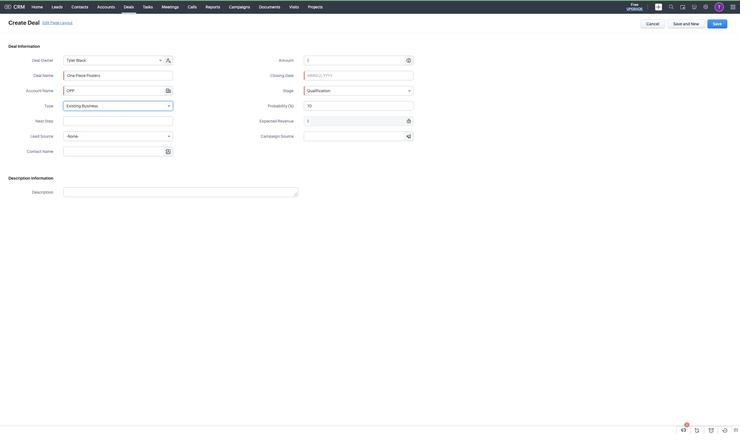 Task type: locate. For each thing, give the bounding box(es) containing it.
deals
[[124, 5, 134, 9]]

leads
[[52, 5, 63, 9]]

1 name from the top
[[42, 73, 53, 78]]

layout
[[60, 20, 73, 25]]

next
[[35, 119, 44, 123]]

description for description information
[[8, 176, 30, 181]]

source for campaign source
[[281, 134, 294, 139]]

None text field
[[63, 71, 173, 80], [304, 101, 413, 111], [63, 116, 173, 126], [304, 132, 413, 141], [63, 71, 173, 80], [304, 101, 413, 111], [63, 116, 173, 126], [304, 132, 413, 141]]

deal for deal owner
[[32, 58, 40, 63]]

campaigns
[[229, 5, 250, 9]]

0 vertical spatial description
[[8, 176, 30, 181]]

$ for amount
[[307, 58, 309, 63]]

calls link
[[183, 0, 201, 14]]

save down profile icon
[[713, 22, 722, 26]]

and
[[683, 22, 690, 26]]

closing date
[[270, 73, 294, 78]]

source
[[40, 134, 53, 139], [281, 134, 294, 139]]

1 vertical spatial description
[[32, 190, 53, 195]]

$
[[307, 58, 309, 63], [307, 119, 309, 123]]

existing business
[[67, 104, 98, 108]]

$ right amount
[[307, 58, 309, 63]]

contacts
[[72, 5, 88, 9]]

save
[[673, 22, 682, 26], [713, 22, 722, 26]]

0 vertical spatial information
[[18, 44, 40, 49]]

revenue
[[278, 119, 294, 123]]

name
[[42, 73, 53, 78], [42, 89, 53, 93], [42, 149, 53, 154]]

deals link
[[119, 0, 138, 14]]

0 horizontal spatial save
[[673, 22, 682, 26]]

upgrade
[[627, 7, 643, 11]]

$ right revenue
[[307, 119, 309, 123]]

account name
[[26, 89, 53, 93]]

3 name from the top
[[42, 149, 53, 154]]

campaigns link
[[225, 0, 255, 14]]

tasks link
[[138, 0, 157, 14]]

deal left the owner
[[32, 58, 40, 63]]

source down revenue
[[281, 134, 294, 139]]

probability
[[268, 104, 287, 108]]

profile element
[[711, 0, 727, 14]]

deal up account name
[[34, 73, 42, 78]]

stage
[[283, 89, 294, 93]]

step
[[45, 119, 53, 123]]

2 source from the left
[[281, 134, 294, 139]]

save and new button
[[667, 19, 705, 28]]

tyler
[[67, 58, 75, 63]]

description
[[8, 176, 30, 181], [32, 190, 53, 195]]

edit page layout link
[[42, 20, 73, 25]]

profile image
[[715, 2, 724, 11]]

name right account
[[42, 89, 53, 93]]

contact name
[[27, 149, 53, 154]]

meetings link
[[157, 0, 183, 14]]

none-
[[68, 134, 79, 139]]

next step
[[35, 119, 53, 123]]

source right lead
[[40, 134, 53, 139]]

2 name from the top
[[42, 89, 53, 93]]

save for save
[[713, 22, 722, 26]]

name for account name
[[42, 89, 53, 93]]

2 save from the left
[[713, 22, 722, 26]]

-None- field
[[63, 132, 173, 141]]

1 source from the left
[[40, 134, 53, 139]]

information up deal owner
[[18, 44, 40, 49]]

reports link
[[201, 0, 225, 14]]

1 horizontal spatial source
[[281, 134, 294, 139]]

existing
[[67, 104, 81, 108]]

None field
[[64, 86, 173, 95], [304, 132, 413, 141], [64, 147, 173, 156], [64, 86, 173, 95], [304, 132, 413, 141], [64, 147, 173, 156]]

name right contact
[[42, 149, 53, 154]]

1 vertical spatial name
[[42, 89, 53, 93]]

save left and
[[673, 22, 682, 26]]

deal
[[28, 19, 40, 26], [8, 44, 17, 49], [32, 58, 40, 63], [34, 73, 42, 78]]

closing
[[270, 73, 284, 78]]

description for description
[[32, 190, 53, 195]]

1 save from the left
[[673, 22, 682, 26]]

None text field
[[310, 56, 413, 65], [64, 86, 173, 95], [310, 117, 413, 126], [64, 147, 173, 156], [64, 188, 298, 197], [310, 56, 413, 65], [64, 86, 173, 95], [310, 117, 413, 126], [64, 147, 173, 156], [64, 188, 298, 197]]

deal left edit
[[28, 19, 40, 26]]

0 vertical spatial name
[[42, 73, 53, 78]]

deal down create
[[8, 44, 17, 49]]

date
[[285, 73, 294, 78]]

information down contact name
[[31, 176, 53, 181]]

search image
[[669, 5, 674, 9]]

free
[[631, 3, 638, 7]]

save for save and new
[[673, 22, 682, 26]]

1 vertical spatial $
[[307, 119, 309, 123]]

deal owner
[[32, 58, 53, 63]]

1 vertical spatial information
[[31, 176, 53, 181]]

crm
[[14, 4, 25, 10]]

home link
[[27, 0, 47, 14]]

documents
[[259, 5, 280, 9]]

2 $ from the top
[[307, 119, 309, 123]]

1 horizontal spatial description
[[32, 190, 53, 195]]

home
[[32, 5, 43, 9]]

information for description information
[[31, 176, 53, 181]]

0 horizontal spatial source
[[40, 134, 53, 139]]

lead source
[[31, 134, 53, 139]]

information
[[18, 44, 40, 49], [31, 176, 53, 181]]

0 vertical spatial $
[[307, 58, 309, 63]]

1 $ from the top
[[307, 58, 309, 63]]

information for deal information
[[18, 44, 40, 49]]

name down the owner
[[42, 73, 53, 78]]

1 horizontal spatial save
[[713, 22, 722, 26]]

business
[[82, 104, 98, 108]]

documents link
[[255, 0, 285, 14]]

(%)
[[288, 104, 294, 108]]

Qualification field
[[304, 86, 413, 96]]

2 vertical spatial name
[[42, 149, 53, 154]]

0 horizontal spatial description
[[8, 176, 30, 181]]

projects
[[308, 5, 323, 9]]

deal name
[[34, 73, 53, 78]]



Task type: vqa. For each thing, say whether or not it's contained in the screenshot.
4933 Records available of 5000 Records's Records
no



Task type: describe. For each thing, give the bounding box(es) containing it.
calls
[[188, 5, 197, 9]]

$ for expected revenue
[[307, 119, 309, 123]]

Tyler Black field
[[64, 56, 164, 65]]

edit
[[42, 20, 49, 25]]

qualification
[[307, 89, 330, 93]]

source for lead source
[[40, 134, 53, 139]]

Existing Business field
[[63, 101, 173, 111]]

visits link
[[285, 0, 303, 14]]

type
[[44, 104, 53, 108]]

meetings
[[162, 5, 179, 9]]

deal for deal name
[[34, 73, 42, 78]]

deal information
[[8, 44, 40, 49]]

campaign
[[261, 134, 280, 139]]

free upgrade
[[627, 3, 643, 11]]

owner
[[41, 58, 53, 63]]

probability (%)
[[268, 104, 294, 108]]

expected revenue
[[259, 119, 294, 123]]

cancel button
[[640, 19, 665, 28]]

projects link
[[303, 0, 327, 14]]

tasks
[[143, 5, 153, 9]]

visits
[[289, 5, 299, 9]]

create menu image
[[655, 4, 662, 10]]

expected
[[259, 119, 277, 123]]

save and new
[[673, 22, 699, 26]]

account
[[26, 89, 42, 93]]

tyler black
[[67, 58, 86, 63]]

contact
[[27, 149, 42, 154]]

-
[[67, 134, 68, 139]]

new
[[691, 22, 699, 26]]

name for deal name
[[42, 73, 53, 78]]

lead
[[31, 134, 39, 139]]

accounts link
[[93, 0, 119, 14]]

name for contact name
[[42, 149, 53, 154]]

accounts
[[97, 5, 115, 9]]

contacts link
[[67, 0, 93, 14]]

page
[[50, 20, 59, 25]]

create deal edit page layout
[[8, 19, 73, 26]]

description information
[[8, 176, 53, 181]]

amount
[[279, 58, 294, 63]]

-none-
[[67, 134, 79, 139]]

reports
[[206, 5, 220, 9]]

crm link
[[5, 4, 25, 10]]

calendar image
[[680, 5, 685, 9]]

deal for deal information
[[8, 44, 17, 49]]

create menu element
[[652, 0, 666, 14]]

search element
[[666, 0, 677, 14]]

black
[[76, 58, 86, 63]]

save button
[[707, 19, 727, 28]]

2
[[686, 423, 688, 427]]

create
[[8, 19, 26, 26]]

campaign source
[[261, 134, 294, 139]]

cancel
[[646, 22, 659, 26]]

leads link
[[47, 0, 67, 14]]

MMM D, YYYY text field
[[304, 71, 413, 80]]



